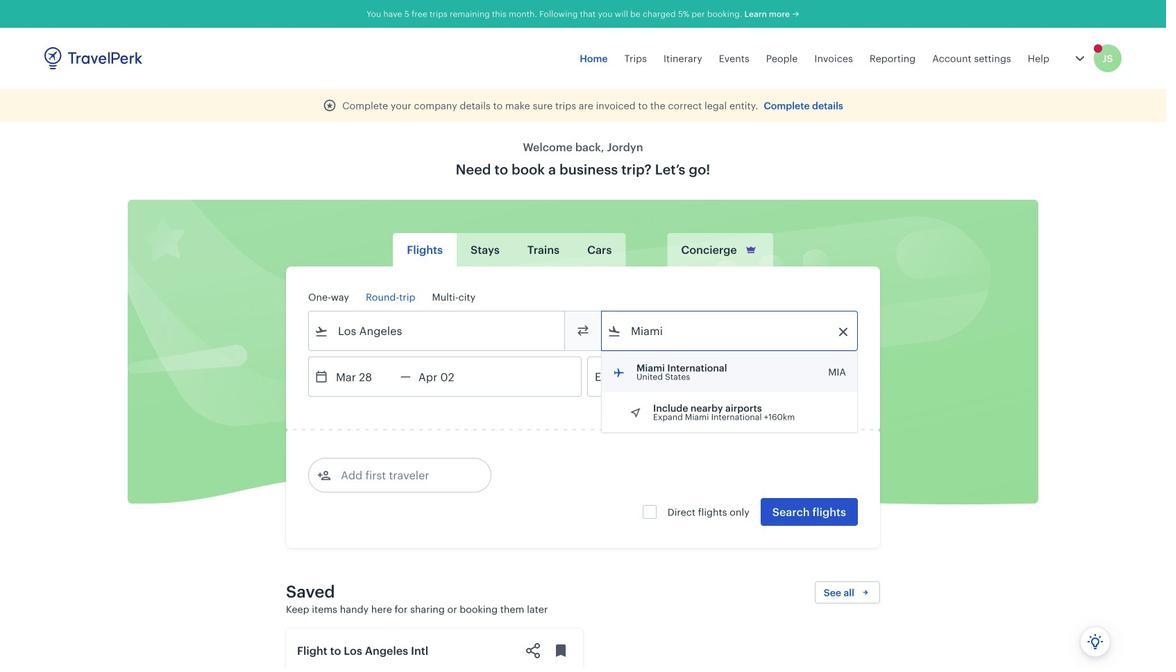 Task type: locate. For each thing, give the bounding box(es) containing it.
Return text field
[[411, 358, 483, 397]]

Add first traveler search field
[[331, 465, 476, 487]]

To search field
[[622, 320, 840, 342]]



Task type: describe. For each thing, give the bounding box(es) containing it.
Depart text field
[[329, 358, 401, 397]]

From search field
[[329, 320, 547, 342]]



